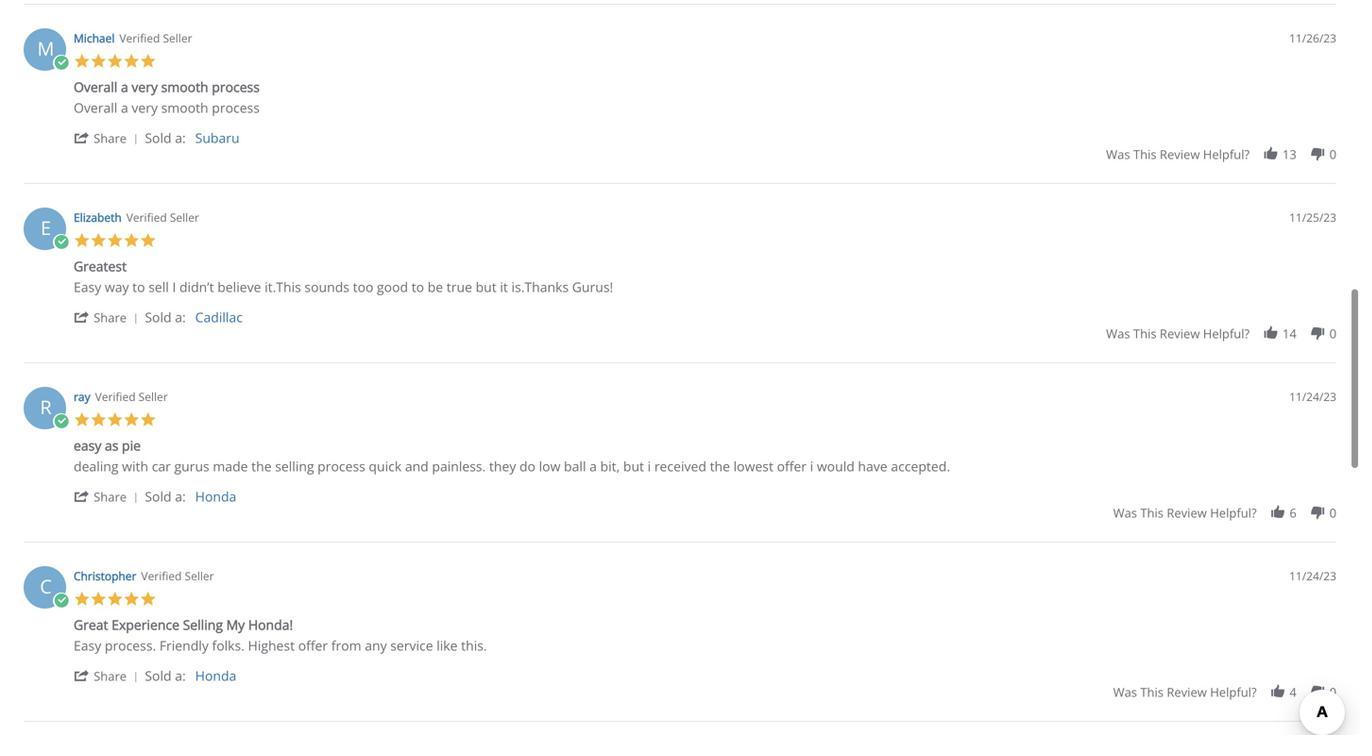 Task type: vqa. For each thing, say whether or not it's contained in the screenshot.
the bottommost very
yes



Task type: describe. For each thing, give the bounding box(es) containing it.
was this review helpful? for m
[[1106, 146, 1250, 163]]

verified for c
[[141, 569, 182, 584]]

2 to from the left
[[411, 278, 424, 296]]

r
[[40, 394, 52, 420]]

do
[[519, 458, 535, 476]]

honda for c
[[195, 667, 236, 685]]

sold a: cadillac
[[145, 308, 243, 326]]

have
[[858, 458, 887, 476]]

seperator image
[[130, 314, 141, 325]]

easy inside great experience selling my honda! easy process. friendly folks. highest offer from any service like this.
[[74, 637, 101, 655]]

received
[[654, 458, 706, 476]]

was for r
[[1113, 505, 1137, 522]]

overall a very smooth process heading
[[74, 78, 260, 100]]

honda!
[[248, 616, 293, 634]]

bit,
[[600, 458, 620, 476]]

1 vertical spatial process
[[212, 99, 260, 117]]

circle checkmark image for r
[[53, 414, 69, 430]]

gurus
[[174, 458, 209, 476]]

14
[[1283, 325, 1297, 342]]

a: for m
[[175, 129, 186, 147]]

0 for r
[[1329, 505, 1336, 522]]

low
[[539, 458, 560, 476]]

friendly
[[159, 637, 209, 655]]

group for e
[[1106, 325, 1336, 342]]

michael verified seller
[[74, 30, 192, 46]]

gurus!
[[572, 278, 613, 296]]

was for e
[[1106, 325, 1130, 342]]

1 to from the left
[[132, 278, 145, 296]]

share for c
[[94, 668, 127, 685]]

cadillac link
[[195, 308, 243, 326]]

accepted.
[[891, 458, 950, 476]]

would
[[817, 458, 855, 476]]

true
[[447, 278, 472, 296]]

e
[[41, 215, 51, 241]]

christopher verified seller
[[74, 569, 214, 584]]

0 for c
[[1329, 684, 1336, 701]]

review date 11/26/23 element
[[1289, 30, 1336, 46]]

review for m
[[1160, 146, 1200, 163]]

review for c
[[1167, 684, 1207, 701]]

11/24/23 for c
[[1289, 569, 1336, 584]]

2 i from the left
[[810, 458, 813, 476]]

verified for e
[[126, 210, 167, 225]]

circle checkmark image for c
[[53, 593, 69, 610]]

experience
[[112, 616, 179, 634]]

1 overall from the top
[[74, 78, 117, 96]]

made
[[213, 458, 248, 476]]

was for m
[[1106, 146, 1130, 163]]

sell
[[148, 278, 169, 296]]

is.thanks
[[511, 278, 569, 296]]

painless.
[[432, 458, 486, 476]]

0 for m
[[1329, 146, 1336, 163]]

vote down review by elizabeth on 25 nov 2023 image
[[1309, 325, 1326, 342]]

didn't
[[179, 278, 214, 296]]

sold a: honda for c
[[145, 667, 236, 685]]

circle checkmark image for e
[[53, 234, 69, 251]]

seperator image for m
[[130, 134, 141, 145]]

sold for e
[[145, 308, 171, 326]]

from
[[331, 637, 361, 655]]

offer inside great experience selling my honda! easy process. friendly folks. highest offer from any service like this.
[[298, 637, 328, 655]]

be
[[428, 278, 443, 296]]

cadillac
[[195, 308, 243, 326]]

selling
[[275, 458, 314, 476]]

it.this
[[265, 278, 301, 296]]

easy as pie dealing with car gurus made the selling process quick and painless. they do low ball a bit, but i received the lowest offer i would have accepted.
[[74, 437, 950, 476]]

11/25/23
[[1289, 210, 1336, 225]]

service
[[390, 637, 433, 655]]

sold a: subaru
[[145, 129, 239, 147]]

share for m
[[94, 130, 127, 147]]

dealing
[[74, 458, 119, 476]]

m
[[37, 35, 54, 61]]

as
[[105, 437, 118, 455]]

group for c
[[1113, 684, 1336, 701]]

seperator image for r
[[130, 493, 141, 504]]

1 i from the left
[[648, 458, 651, 476]]

helpful? for e
[[1203, 325, 1250, 342]]

0 vertical spatial a
[[121, 78, 128, 96]]

group for r
[[1113, 505, 1336, 522]]

share for e
[[94, 309, 127, 326]]

easy
[[74, 437, 101, 455]]

a: for c
[[175, 667, 186, 685]]

overall a very smooth process overall a very smooth process
[[74, 78, 260, 117]]

elizabeth verified seller
[[74, 210, 199, 225]]

share image for r
[[74, 489, 90, 505]]

13
[[1283, 146, 1297, 163]]

vote up review by elizabeth on 25 nov 2023 image
[[1263, 325, 1279, 342]]

0 for e
[[1329, 325, 1336, 342]]

but inside "greatest easy way to sell i didn't believe it.this sounds too good to be true but it is.thanks gurus!"
[[476, 278, 497, 296]]

1 very from the top
[[132, 78, 158, 96]]

great experience selling my honda! easy process. friendly folks. highest offer from any service like this.
[[74, 616, 487, 655]]

highest
[[248, 637, 295, 655]]

2 the from the left
[[710, 458, 730, 476]]

review date 11/24/23 element for c
[[1289, 569, 1336, 585]]

greatest easy way to sell i didn't believe it.this sounds too good to be true but it is.thanks gurus!
[[74, 257, 613, 296]]

too
[[353, 278, 373, 296]]

11/24/23 for r
[[1289, 389, 1336, 405]]

subaru link
[[195, 129, 239, 147]]

was for c
[[1113, 684, 1137, 701]]

folks.
[[212, 637, 244, 655]]

i
[[172, 278, 176, 296]]

offer inside easy as pie dealing with car gurus made the selling process quick and painless. they do low ball a bit, but i received the lowest offer i would have accepted.
[[777, 458, 807, 476]]

share button for e
[[74, 308, 145, 326]]

selling
[[183, 616, 223, 634]]



Task type: locate. For each thing, give the bounding box(es) containing it.
a: down 'friendly'
[[175, 667, 186, 685]]

seller for c
[[185, 569, 214, 584]]

3 share button from the top
[[74, 488, 145, 506]]

0 vertical spatial overall
[[74, 78, 117, 96]]

1 seperator image from the top
[[130, 134, 141, 145]]

the left the lowest
[[710, 458, 730, 476]]

greatest
[[74, 257, 127, 275]]

3 share image from the top
[[74, 489, 90, 505]]

seller up overall a very smooth process heading
[[163, 30, 192, 46]]

quick
[[369, 458, 402, 476]]

helpful? left vote up review by elizabeth on 25 nov 2023 "icon"
[[1203, 325, 1250, 342]]

share button
[[74, 129, 145, 147], [74, 308, 145, 326], [74, 488, 145, 506], [74, 667, 145, 685]]

1 sold a: honda from the top
[[145, 488, 236, 506]]

0 vertical spatial very
[[132, 78, 158, 96]]

seller
[[163, 30, 192, 46], [170, 210, 199, 225], [139, 389, 168, 405], [185, 569, 214, 584]]

easy
[[74, 278, 101, 296], [74, 637, 101, 655]]

1 vertical spatial easy
[[74, 637, 101, 655]]

0 right the vote down review by christopher on 24 nov 2023 image
[[1329, 684, 1336, 701]]

ray
[[74, 389, 90, 405]]

sold down 'friendly'
[[145, 667, 171, 685]]

great experience selling my honda! heading
[[74, 616, 293, 638]]

vote down review by christopher on 24 nov 2023 image
[[1309, 684, 1326, 701]]

2 share from the top
[[94, 309, 127, 326]]

0 vertical spatial process
[[212, 78, 260, 96]]

2 very from the top
[[132, 99, 158, 117]]

0 vertical spatial smooth
[[161, 78, 208, 96]]

2 vertical spatial a
[[589, 458, 597, 476]]

was
[[1106, 146, 1130, 163], [1106, 325, 1130, 342], [1113, 505, 1137, 522], [1113, 684, 1137, 701]]

review date 11/24/23 element down vote down review by ray on 24 nov 2023 icon
[[1289, 569, 1336, 585]]

process
[[212, 78, 260, 96], [212, 99, 260, 117], [318, 458, 365, 476]]

review left the vote up review by michael on 26 nov 2023 icon
[[1160, 146, 1200, 163]]

seller for e
[[170, 210, 199, 225]]

1 11/24/23 from the top
[[1289, 389, 1336, 405]]

share down overall a very smooth process overall a very smooth process on the left of the page
[[94, 130, 127, 147]]

sold down car in the left bottom of the page
[[145, 488, 171, 506]]

greatest heading
[[74, 257, 127, 279]]

very down michael verified seller
[[132, 78, 158, 96]]

seperator image down with
[[130, 493, 141, 504]]

1 share button from the top
[[74, 129, 145, 147]]

share image down great
[[74, 668, 90, 685]]

4 a: from the top
[[175, 667, 186, 685]]

1 smooth from the top
[[161, 78, 208, 96]]

share image
[[74, 130, 90, 146], [74, 309, 90, 326], [74, 489, 90, 505], [74, 668, 90, 685]]

easy down 'greatest'
[[74, 278, 101, 296]]

review left vote up review by elizabeth on 25 nov 2023 "icon"
[[1160, 325, 1200, 342]]

1 vertical spatial seperator image
[[130, 493, 141, 504]]

3 0 from the top
[[1329, 505, 1336, 522]]

circle checkmark image right r
[[53, 414, 69, 430]]

verified for r
[[95, 389, 136, 405]]

share button down "way"
[[74, 308, 145, 326]]

sold right seperator icon
[[145, 308, 171, 326]]

easy down great
[[74, 637, 101, 655]]

this for m
[[1133, 146, 1157, 163]]

review date 11/24/23 element for r
[[1289, 389, 1336, 405]]

11/24/23 down vote down review by ray on 24 nov 2023 icon
[[1289, 569, 1336, 584]]

it
[[500, 278, 508, 296]]

4
[[1290, 684, 1297, 701]]

1 circle checkmark image from the top
[[53, 55, 69, 71]]

ray verified seller
[[74, 389, 168, 405]]

1 vertical spatial circle checkmark image
[[53, 234, 69, 251]]

1 share from the top
[[94, 130, 127, 147]]

helpful? for c
[[1210, 684, 1257, 701]]

circle checkmark image right the c
[[53, 593, 69, 610]]

0 vertical spatial but
[[476, 278, 497, 296]]

2 11/24/23 from the top
[[1289, 569, 1336, 584]]

0 vertical spatial offer
[[777, 458, 807, 476]]

share button down process. at the bottom of the page
[[74, 667, 145, 685]]

6
[[1290, 505, 1297, 522]]

seller up pie
[[139, 389, 168, 405]]

1 sold from the top
[[145, 129, 171, 147]]

process inside easy as pie dealing with car gurus made the selling process quick and painless. they do low ball a bit, but i received the lowest offer i would have accepted.
[[318, 458, 365, 476]]

1 honda from the top
[[195, 488, 236, 506]]

0 vertical spatial 11/24/23
[[1289, 389, 1336, 405]]

but
[[476, 278, 497, 296], [623, 458, 644, 476]]

helpful? left the vote up review by michael on 26 nov 2023 icon
[[1203, 146, 1250, 163]]

a:
[[175, 129, 186, 147], [175, 308, 186, 326], [175, 488, 186, 506], [175, 667, 186, 685]]

1 vertical spatial very
[[132, 99, 158, 117]]

this for c
[[1140, 684, 1164, 701]]

review date 11/24/23 element down vote down review by elizabeth on 25 nov 2023 image
[[1289, 389, 1336, 405]]

seller up selling
[[185, 569, 214, 584]]

a inside easy as pie dealing with car gurus made the selling process quick and painless. they do low ball a bit, but i received the lowest offer i would have accepted.
[[589, 458, 597, 476]]

group for m
[[1106, 146, 1336, 163]]

honda
[[195, 488, 236, 506], [195, 667, 236, 685]]

sold for c
[[145, 667, 171, 685]]

2 seperator image from the top
[[130, 493, 141, 504]]

was this review helpful? left the vote up review by christopher on 24 nov 2023 'image'
[[1113, 684, 1257, 701]]

0 vertical spatial review date 11/24/23 element
[[1289, 389, 1336, 405]]

was this review helpful? left the vote up review by michael on 26 nov 2023 icon
[[1106, 146, 1250, 163]]

pie
[[122, 437, 141, 455]]

c
[[40, 574, 52, 600]]

my
[[226, 616, 245, 634]]

2 a: from the top
[[175, 308, 186, 326]]

1 horizontal spatial but
[[623, 458, 644, 476]]

circle checkmark image
[[53, 55, 69, 71], [53, 234, 69, 251]]

1 horizontal spatial i
[[810, 458, 813, 476]]

1 circle checkmark image from the top
[[53, 414, 69, 430]]

1 vertical spatial offer
[[298, 637, 328, 655]]

1 vertical spatial smooth
[[161, 99, 208, 117]]

very
[[132, 78, 158, 96], [132, 99, 158, 117]]

seperator image down process. at the bottom of the page
[[130, 672, 141, 684]]

to left sell
[[132, 278, 145, 296]]

christopher
[[74, 569, 136, 584]]

0 right vote down review by elizabeth on 25 nov 2023 image
[[1329, 325, 1336, 342]]

seller for m
[[163, 30, 192, 46]]

review date 11/25/23 element
[[1289, 210, 1336, 226]]

verified right "ray"
[[95, 389, 136, 405]]

0 vertical spatial honda link
[[195, 488, 236, 506]]

seller for r
[[139, 389, 168, 405]]

2 review date 11/24/23 element from the top
[[1289, 569, 1336, 585]]

1 share image from the top
[[74, 130, 90, 146]]

sold
[[145, 129, 171, 147], [145, 308, 171, 326], [145, 488, 171, 506], [145, 667, 171, 685]]

this for e
[[1133, 325, 1157, 342]]

share image up elizabeth
[[74, 130, 90, 146]]

helpful? left vote up review by ray on 24 nov 2023 image
[[1210, 505, 1257, 522]]

2 share button from the top
[[74, 308, 145, 326]]

review left vote up review by ray on 24 nov 2023 image
[[1167, 505, 1207, 522]]

sold down overall a very smooth process overall a very smooth process on the left of the page
[[145, 129, 171, 147]]

i left would
[[810, 458, 813, 476]]

review date 11/24/23 element
[[1289, 389, 1336, 405], [1289, 569, 1336, 585]]

2 overall from the top
[[74, 99, 117, 117]]

share button down dealing
[[74, 488, 145, 506]]

a: down i
[[175, 308, 186, 326]]

sold a: honda down "gurus"
[[145, 488, 236, 506]]

was this review helpful? left vote up review by ray on 24 nov 2023 image
[[1113, 505, 1257, 522]]

elizabeth
[[74, 210, 122, 225]]

review for e
[[1160, 325, 1200, 342]]

to
[[132, 278, 145, 296], [411, 278, 424, 296]]

2 honda from the top
[[195, 667, 236, 685]]

verified for m
[[119, 30, 160, 46]]

0 vertical spatial honda
[[195, 488, 236, 506]]

this
[[1133, 146, 1157, 163], [1133, 325, 1157, 342], [1140, 505, 1164, 522], [1140, 684, 1164, 701]]

0 vertical spatial circle checkmark image
[[53, 55, 69, 71]]

group
[[1106, 146, 1336, 163], [1106, 325, 1336, 342], [1113, 505, 1336, 522], [1113, 684, 1336, 701]]

vote up review by christopher on 24 nov 2023 image
[[1270, 684, 1286, 701]]

0 right vote down review by ray on 24 nov 2023 icon
[[1329, 505, 1336, 522]]

0 vertical spatial seperator image
[[130, 134, 141, 145]]

sold a: honda
[[145, 488, 236, 506], [145, 667, 236, 685]]

1 0 from the top
[[1329, 146, 1336, 163]]

overall
[[74, 78, 117, 96], [74, 99, 117, 117]]

i left received
[[648, 458, 651, 476]]

2 share image from the top
[[74, 309, 90, 326]]

a: for r
[[175, 488, 186, 506]]

4 share button from the top
[[74, 667, 145, 685]]

0 horizontal spatial i
[[648, 458, 651, 476]]

this.
[[461, 637, 487, 655]]

michael
[[74, 30, 115, 46]]

great
[[74, 616, 108, 634]]

sold a: honda down 'friendly'
[[145, 667, 236, 685]]

a: down "gurus"
[[175, 488, 186, 506]]

0 right vote down review by michael on 26 nov 2023 icon
[[1329, 146, 1336, 163]]

2 sold a: honda from the top
[[145, 667, 236, 685]]

helpful? for m
[[1203, 146, 1250, 163]]

easy inside "greatest easy way to sell i didn't believe it.this sounds too good to be true but it is.thanks gurus!"
[[74, 278, 101, 296]]

0
[[1329, 146, 1336, 163], [1329, 325, 1336, 342], [1329, 505, 1336, 522], [1329, 684, 1336, 701]]

honda down folks.
[[195, 667, 236, 685]]

1 horizontal spatial the
[[710, 458, 730, 476]]

sounds
[[305, 278, 349, 296]]

they
[[489, 458, 516, 476]]

vote down review by ray on 24 nov 2023 image
[[1309, 505, 1326, 521]]

1 vertical spatial sold a: honda
[[145, 667, 236, 685]]

vote down review by michael on 26 nov 2023 image
[[1309, 146, 1326, 162]]

honda for r
[[195, 488, 236, 506]]

2 circle checkmark image from the top
[[53, 593, 69, 610]]

honda link for c
[[195, 667, 236, 685]]

was this review helpful? for r
[[1113, 505, 1257, 522]]

with
[[122, 458, 148, 476]]

believe
[[217, 278, 261, 296]]

3 a: from the top
[[175, 488, 186, 506]]

honda link down 'made'
[[195, 488, 236, 506]]

vote up review by michael on 26 nov 2023 image
[[1263, 146, 1279, 162]]

sold a: honda for r
[[145, 488, 236, 506]]

seller up i
[[170, 210, 199, 225]]

4 sold from the top
[[145, 667, 171, 685]]

smooth
[[161, 78, 208, 96], [161, 99, 208, 117]]

share button for r
[[74, 488, 145, 506]]

a
[[121, 78, 128, 96], [121, 99, 128, 117], [589, 458, 597, 476]]

and
[[405, 458, 429, 476]]

1 vertical spatial but
[[623, 458, 644, 476]]

offer
[[777, 458, 807, 476], [298, 637, 328, 655]]

was this review helpful? for c
[[1113, 684, 1257, 701]]

verified right michael
[[119, 30, 160, 46]]

11/24/23
[[1289, 389, 1336, 405], [1289, 569, 1336, 584]]

seperator image for c
[[130, 672, 141, 684]]

share
[[94, 130, 127, 147], [94, 309, 127, 326], [94, 489, 127, 506], [94, 668, 127, 685]]

any
[[365, 637, 387, 655]]

2 0 from the top
[[1329, 325, 1336, 342]]

review for r
[[1167, 505, 1207, 522]]

1 vertical spatial 11/24/23
[[1289, 569, 1336, 584]]

very up sold a: subaru in the left of the page
[[132, 99, 158, 117]]

but left it
[[476, 278, 497, 296]]

verified
[[119, 30, 160, 46], [126, 210, 167, 225], [95, 389, 136, 405], [141, 569, 182, 584]]

star image
[[74, 53, 90, 69], [90, 53, 107, 69], [107, 53, 123, 69], [123, 232, 140, 249], [74, 412, 90, 428], [140, 412, 156, 428], [90, 591, 107, 608], [140, 591, 156, 608]]

sold for m
[[145, 129, 171, 147]]

0 horizontal spatial but
[[476, 278, 497, 296]]

2 circle checkmark image from the top
[[53, 234, 69, 251]]

1 horizontal spatial to
[[411, 278, 424, 296]]

verified right elizabeth
[[126, 210, 167, 225]]

but inside easy as pie dealing with car gurus made the selling process quick and painless. they do low ball a bit, but i received the lowest offer i would have accepted.
[[623, 458, 644, 476]]

2 easy from the top
[[74, 637, 101, 655]]

3 sold from the top
[[145, 488, 171, 506]]

was this review helpful? left vote up review by elizabeth on 25 nov 2023 "icon"
[[1106, 325, 1250, 342]]

share button for c
[[74, 667, 145, 685]]

2 honda link from the top
[[195, 667, 236, 685]]

vote up review by ray on 24 nov 2023 image
[[1270, 505, 1286, 521]]

share image down dealing
[[74, 489, 90, 505]]

review
[[1160, 146, 1200, 163], [1160, 325, 1200, 342], [1167, 505, 1207, 522], [1167, 684, 1207, 701]]

seperator image
[[130, 134, 141, 145], [130, 493, 141, 504], [130, 672, 141, 684]]

4 share from the top
[[94, 668, 127, 685]]

share image for m
[[74, 130, 90, 146]]

share down process. at the bottom of the page
[[94, 668, 127, 685]]

a: for e
[[175, 308, 186, 326]]

share image for e
[[74, 309, 90, 326]]

share image down greatest heading
[[74, 309, 90, 326]]

sold for r
[[145, 488, 171, 506]]

1 honda link from the top
[[195, 488, 236, 506]]

i
[[648, 458, 651, 476], [810, 458, 813, 476]]

1 vertical spatial review date 11/24/23 element
[[1289, 569, 1336, 585]]

a: left 'subaru' "link" in the top of the page
[[175, 129, 186, 147]]

process.
[[105, 637, 156, 655]]

seperator image down overall a very smooth process overall a very smooth process on the left of the page
[[130, 134, 141, 145]]

subaru
[[195, 129, 239, 147]]

0 horizontal spatial offer
[[298, 637, 328, 655]]

share left seperator icon
[[94, 309, 127, 326]]

1 vertical spatial overall
[[74, 99, 117, 117]]

review left the vote up review by christopher on 24 nov 2023 'image'
[[1167, 684, 1207, 701]]

4 share image from the top
[[74, 668, 90, 685]]

4 0 from the top
[[1329, 684, 1336, 701]]

1 review date 11/24/23 element from the top
[[1289, 389, 1336, 405]]

2 sold from the top
[[145, 308, 171, 326]]

helpful? for r
[[1210, 505, 1257, 522]]

offer left 'from'
[[298, 637, 328, 655]]

share image for c
[[74, 668, 90, 685]]

was this review helpful? for e
[[1106, 325, 1250, 342]]

honda link for r
[[195, 488, 236, 506]]

11/26/23
[[1289, 30, 1336, 46]]

lowest
[[734, 458, 773, 476]]

the right 'made'
[[251, 458, 272, 476]]

was this review helpful?
[[1106, 146, 1250, 163], [1106, 325, 1250, 342], [1113, 505, 1257, 522], [1113, 684, 1257, 701]]

circle checkmark image for m
[[53, 55, 69, 71]]

star image
[[123, 53, 140, 69], [140, 53, 156, 69], [74, 232, 90, 249], [90, 232, 107, 249], [107, 232, 123, 249], [140, 232, 156, 249], [90, 412, 107, 428], [107, 412, 123, 428], [123, 412, 140, 428], [74, 591, 90, 608], [107, 591, 123, 608], [123, 591, 140, 608]]

2 smooth from the top
[[161, 99, 208, 117]]

11/24/23 down vote down review by elizabeth on 25 nov 2023 image
[[1289, 389, 1336, 405]]

honda link
[[195, 488, 236, 506], [195, 667, 236, 685]]

way
[[105, 278, 129, 296]]

1 vertical spatial circle checkmark image
[[53, 593, 69, 610]]

1 vertical spatial a
[[121, 99, 128, 117]]

0 horizontal spatial to
[[132, 278, 145, 296]]

helpful? left the vote up review by christopher on 24 nov 2023 'image'
[[1210, 684, 1257, 701]]

share button down overall a very smooth process overall a very smooth process on the left of the page
[[74, 129, 145, 147]]

ball
[[564, 458, 586, 476]]

honda link down folks.
[[195, 667, 236, 685]]

share for r
[[94, 489, 127, 506]]

circle checkmark image
[[53, 414, 69, 430], [53, 593, 69, 610]]

1 a: from the top
[[175, 129, 186, 147]]

share button for m
[[74, 129, 145, 147]]

like
[[437, 637, 458, 655]]

3 share from the top
[[94, 489, 127, 506]]

to left be
[[411, 278, 424, 296]]

2 vertical spatial seperator image
[[130, 672, 141, 684]]

honda down 'made'
[[195, 488, 236, 506]]

helpful?
[[1203, 146, 1250, 163], [1203, 325, 1250, 342], [1210, 505, 1257, 522], [1210, 684, 1257, 701]]

1 the from the left
[[251, 458, 272, 476]]

1 horizontal spatial offer
[[777, 458, 807, 476]]

verified up experience
[[141, 569, 182, 584]]

0 vertical spatial easy
[[74, 278, 101, 296]]

share down dealing
[[94, 489, 127, 506]]

car
[[152, 458, 171, 476]]

0 horizontal spatial the
[[251, 458, 272, 476]]

good
[[377, 278, 408, 296]]

1 easy from the top
[[74, 278, 101, 296]]

1 vertical spatial honda
[[195, 667, 236, 685]]

0 vertical spatial sold a: honda
[[145, 488, 236, 506]]

0 vertical spatial circle checkmark image
[[53, 414, 69, 430]]

easy as pie heading
[[74, 437, 141, 459]]

1 vertical spatial honda link
[[195, 667, 236, 685]]

offer right the lowest
[[777, 458, 807, 476]]

2 vertical spatial process
[[318, 458, 365, 476]]

3 seperator image from the top
[[130, 672, 141, 684]]

but right bit,
[[623, 458, 644, 476]]

this for r
[[1140, 505, 1164, 522]]



